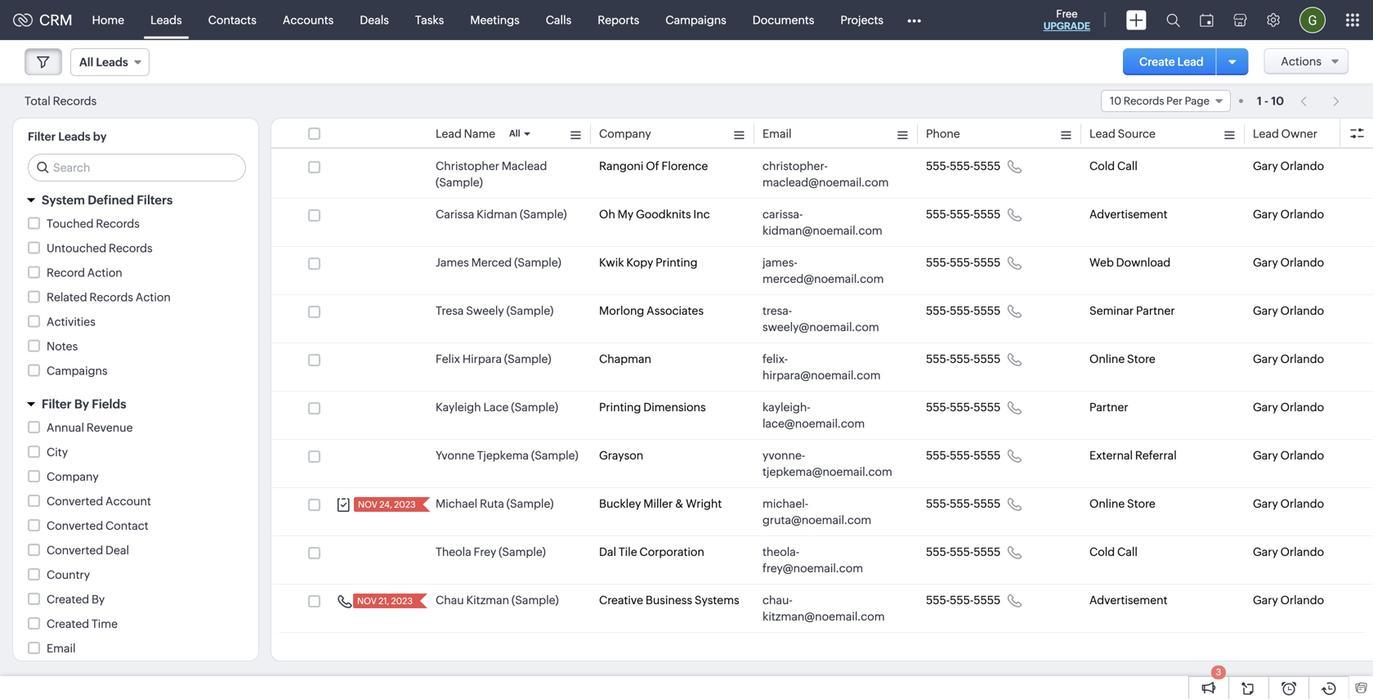Task type: describe. For each thing, give the bounding box(es) containing it.
upgrade
[[1044, 20, 1091, 31]]

1 vertical spatial company
[[47, 470, 99, 483]]

gary orlando for kayleigh- lace@noemail.com
[[1253, 401, 1325, 414]]

call for theola- frey@noemail.com
[[1118, 545, 1138, 558]]

lead for lead owner
[[1253, 127, 1279, 140]]

calendar image
[[1200, 13, 1214, 27]]

related
[[47, 291, 87, 304]]

2023 for chau kitzman (sample)
[[391, 596, 413, 606]]

(sample) for tresa sweely (sample)
[[507, 304, 554, 317]]

free upgrade
[[1044, 8, 1091, 31]]

total records
[[25, 94, 97, 108]]

christopher-
[[763, 159, 828, 173]]

felix-
[[763, 352, 788, 365]]

projects
[[841, 13, 884, 27]]

kitzman@noemail.com
[[763, 610, 885, 623]]

of
[[646, 159, 659, 173]]

related records action
[[47, 291, 171, 304]]

crm
[[39, 12, 72, 28]]

advertisement for carissa- kidman@noemail.com
[[1090, 208, 1168, 221]]

5555 for james- merced@noemail.com
[[974, 256, 1001, 269]]

creative business systems
[[599, 594, 740, 607]]

oh
[[599, 208, 615, 221]]

records for total
[[53, 94, 97, 108]]

campaigns link
[[653, 0, 740, 40]]

james- merced@noemail.com
[[763, 256, 884, 285]]

inc
[[694, 208, 710, 221]]

kayleigh- lace@noemail.com link
[[763, 399, 894, 432]]

gary orlando for michael- gruta@noemail.com
[[1253, 497, 1325, 510]]

external referral
[[1090, 449, 1177, 462]]

michael- gruta@noemail.com
[[763, 497, 872, 527]]

ruta
[[480, 497, 504, 510]]

1 vertical spatial email
[[47, 642, 76, 655]]

logo image
[[13, 13, 33, 27]]

orlando for tresa- sweely@noemail.com
[[1281, 304, 1325, 317]]

555-555-5555 for theola- frey@noemail.com
[[926, 545, 1001, 558]]

chau kitzman (sample)
[[436, 594, 559, 607]]

filters
[[137, 193, 173, 207]]

nov 21, 2023
[[357, 596, 413, 606]]

kopy
[[627, 256, 653, 269]]

555-555-5555 for michael- gruta@noemail.com
[[926, 497, 1001, 510]]

all for all leads
[[79, 56, 93, 69]]

system
[[42, 193, 85, 207]]

deals
[[360, 13, 389, 27]]

chau kitzman (sample) link
[[436, 592, 559, 608]]

gary orlando for christopher- maclead@noemail.com
[[1253, 159, 1325, 173]]

0 horizontal spatial printing
[[599, 401, 641, 414]]

kayleigh lace (sample) link
[[436, 399, 558, 415]]

gary for michael- gruta@noemail.com
[[1253, 497, 1279, 510]]

online for felix- hirpara@noemail.com
[[1090, 352, 1125, 365]]

frey
[[474, 545, 496, 558]]

create lead
[[1140, 55, 1204, 68]]

yvonne- tjepkema@noemail.com link
[[763, 447, 894, 480]]

3
[[1216, 667, 1222, 677]]

by for created
[[92, 593, 105, 606]]

1 horizontal spatial printing
[[656, 256, 698, 269]]

search image
[[1167, 13, 1181, 27]]

gary for kayleigh- lace@noemail.com
[[1253, 401, 1279, 414]]

calls link
[[533, 0, 585, 40]]

orlando for christopher- maclead@noemail.com
[[1281, 159, 1325, 173]]

kitzman
[[466, 594, 509, 607]]

gary orlando for james- merced@noemail.com
[[1253, 256, 1325, 269]]

notes
[[47, 340, 78, 353]]

nov for michael
[[358, 500, 378, 510]]

5555 for yvonne- tjepkema@noemail.com
[[974, 449, 1001, 462]]

kayleigh- lace@noemail.com
[[763, 401, 865, 430]]

chau
[[436, 594, 464, 607]]

created time
[[47, 617, 118, 630]]

orlando for michael- gruta@noemail.com
[[1281, 497, 1325, 510]]

5555 for christopher- maclead@noemail.com
[[974, 159, 1001, 173]]

grayson
[[599, 449, 644, 462]]

5555 for theola- frey@noemail.com
[[974, 545, 1001, 558]]

0 vertical spatial campaigns
[[666, 13, 727, 27]]

555-555-5555 for tresa- sweely@noemail.com
[[926, 304, 1001, 317]]

kidman
[[477, 208, 518, 221]]

country
[[47, 568, 90, 581]]

cold for christopher- maclead@noemail.com
[[1090, 159, 1115, 173]]

yvonne-
[[763, 449, 806, 462]]

records for related
[[89, 291, 133, 304]]

rangoni
[[599, 159, 644, 173]]

carissa- kidman@noemail.com link
[[763, 206, 894, 239]]

online for michael- gruta@noemail.com
[[1090, 497, 1125, 510]]

(sample) for james merced (sample)
[[514, 256, 562, 269]]

documents link
[[740, 0, 828, 40]]

5555 for michael- gruta@noemail.com
[[974, 497, 1001, 510]]

0 horizontal spatial partner
[[1090, 401, 1129, 414]]

555-555-5555 for chau- kitzman@noemail.com
[[926, 594, 1001, 607]]

converted deal
[[47, 544, 129, 557]]

felix
[[436, 352, 460, 365]]

untouched
[[47, 242, 106, 255]]

create menu element
[[1117, 0, 1157, 40]]

tresa
[[436, 304, 464, 317]]

Other Modules field
[[897, 7, 932, 33]]

orlando for kayleigh- lace@noemail.com
[[1281, 401, 1325, 414]]

lead source
[[1090, 127, 1156, 140]]

555-555-5555 for james- merced@noemail.com
[[926, 256, 1001, 269]]

yvonne tjepkema (sample)
[[436, 449, 579, 462]]

christopher
[[436, 159, 500, 173]]

converted for converted account
[[47, 495, 103, 508]]

miller
[[644, 497, 673, 510]]

lead for lead name
[[436, 127, 462, 140]]

gary orlando for tresa- sweely@noemail.com
[[1253, 304, 1325, 317]]

michael- gruta@noemail.com link
[[763, 495, 894, 528]]

store for michael- gruta@noemail.com
[[1127, 497, 1156, 510]]

-
[[1265, 94, 1269, 108]]

touched records
[[47, 217, 140, 230]]

leads inside leads link
[[151, 13, 182, 27]]

free
[[1057, 8, 1078, 20]]

michael-
[[763, 497, 809, 510]]

(sample) for christopher maclead (sample)
[[436, 176, 483, 189]]

documents
[[753, 13, 815, 27]]

cold call for theola- frey@noemail.com
[[1090, 545, 1138, 558]]

555-555-5555 for yvonne- tjepkema@noemail.com
[[926, 449, 1001, 462]]

chau- kitzman@noemail.com link
[[763, 592, 894, 625]]

buckley
[[599, 497, 641, 510]]

5555 for carissa- kidman@noemail.com
[[974, 208, 1001, 221]]

(sample) for yvonne tjepkema (sample)
[[531, 449, 579, 462]]

maclead
[[502, 159, 547, 173]]

lace
[[484, 401, 509, 414]]

orlando for yvonne- tjepkema@noemail.com
[[1281, 449, 1325, 462]]

(sample) for theola frey (sample)
[[499, 545, 546, 558]]

nov 24, 2023
[[358, 500, 416, 510]]

felix hirpara (sample) link
[[436, 351, 552, 367]]

kidman@noemail.com
[[763, 224, 883, 237]]

10 records per page
[[1110, 95, 1210, 107]]

per
[[1167, 95, 1183, 107]]

james- merced@noemail.com link
[[763, 254, 894, 287]]

james merced (sample)
[[436, 256, 562, 269]]

profile element
[[1290, 0, 1336, 40]]

gary for james- merced@noemail.com
[[1253, 256, 1279, 269]]

gary for chau- kitzman@noemail.com
[[1253, 594, 1279, 607]]

filter by fields
[[42, 397, 126, 411]]

carissa kidman (sample) link
[[436, 206, 567, 222]]

tresa-
[[763, 304, 792, 317]]

10 Records Per Page field
[[1101, 90, 1231, 112]]

systems
[[695, 594, 740, 607]]

gary for theola- frey@noemail.com
[[1253, 545, 1279, 558]]

activities
[[47, 315, 96, 328]]

goodknits
[[636, 208, 691, 221]]

dimensions
[[644, 401, 706, 414]]

5555 for felix- hirpara@noemail.com
[[974, 352, 1001, 365]]

store for felix- hirpara@noemail.com
[[1127, 352, 1156, 365]]

chau- kitzman@noemail.com
[[763, 594, 885, 623]]

kayleigh
[[436, 401, 481, 414]]

yvonne
[[436, 449, 475, 462]]

1 - 10
[[1257, 94, 1285, 108]]

felix hirpara (sample)
[[436, 352, 552, 365]]

All Leads field
[[70, 48, 149, 76]]



Task type: vqa. For each thing, say whether or not it's contained in the screenshot.


Task type: locate. For each thing, give the bounding box(es) containing it.
accounts link
[[270, 0, 347, 40]]

records for untouched
[[109, 242, 153, 255]]

0 horizontal spatial action
[[87, 266, 122, 279]]

2 online store from the top
[[1090, 497, 1156, 510]]

tresa sweely (sample) link
[[436, 303, 554, 319]]

lead name
[[436, 127, 496, 140]]

yvonne tjepkema (sample) link
[[436, 447, 579, 464]]

1 vertical spatial 2023
[[391, 596, 413, 606]]

meetings
[[470, 13, 520, 27]]

created down created by on the bottom left of the page
[[47, 617, 89, 630]]

9 gary orlando from the top
[[1253, 545, 1325, 558]]

9 5555 from the top
[[974, 545, 1001, 558]]

online store down external referral
[[1090, 497, 1156, 510]]

calls
[[546, 13, 572, 27]]

(sample) inside "felix hirpara (sample)" link
[[504, 352, 552, 365]]

1 advertisement from the top
[[1090, 208, 1168, 221]]

(sample) for chau kitzman (sample)
[[512, 594, 559, 607]]

3 orlando from the top
[[1281, 256, 1325, 269]]

leads for all leads
[[96, 56, 128, 69]]

christopher maclead (sample)
[[436, 159, 547, 189]]

7 5555 from the top
[[974, 449, 1001, 462]]

(sample) right the 'hirpara'
[[504, 352, 552, 365]]

tasks
[[415, 13, 444, 27]]

theola
[[436, 545, 472, 558]]

555-555-5555 for carissa- kidman@noemail.com
[[926, 208, 1001, 221]]

merced
[[471, 256, 512, 269]]

1 vertical spatial online store
[[1090, 497, 1156, 510]]

by up the annual revenue
[[74, 397, 89, 411]]

filter down total
[[28, 130, 56, 143]]

cold call
[[1090, 159, 1138, 173], [1090, 545, 1138, 558]]

projects link
[[828, 0, 897, 40]]

0 vertical spatial leads
[[151, 13, 182, 27]]

0 vertical spatial 2023
[[394, 500, 416, 510]]

2023 right 21,
[[391, 596, 413, 606]]

4 gary from the top
[[1253, 304, 1279, 317]]

2 created from the top
[[47, 617, 89, 630]]

3 555-555-5555 from the top
[[926, 256, 1001, 269]]

1 gary from the top
[[1253, 159, 1279, 173]]

lead right 'create'
[[1178, 55, 1204, 68]]

2 online from the top
[[1090, 497, 1125, 510]]

1 vertical spatial printing
[[599, 401, 641, 414]]

christopher- maclead@noemail.com
[[763, 159, 889, 189]]

1 vertical spatial by
[[92, 593, 105, 606]]

store down external referral
[[1127, 497, 1156, 510]]

2 advertisement from the top
[[1090, 594, 1168, 607]]

1 gary orlando from the top
[[1253, 159, 1325, 173]]

contacts
[[208, 13, 257, 27]]

printing right kopy at the top of the page
[[656, 256, 698, 269]]

loading image
[[99, 99, 107, 105]]

tasks link
[[402, 0, 457, 40]]

download
[[1117, 256, 1171, 269]]

kayleigh lace (sample)
[[436, 401, 558, 414]]

7 orlando from the top
[[1281, 449, 1325, 462]]

1 555-555-5555 from the top
[[926, 159, 1001, 173]]

3 converted from the top
[[47, 544, 103, 557]]

555-555-5555 for christopher- maclead@noemail.com
[[926, 159, 1001, 173]]

row group containing christopher maclead (sample)
[[271, 150, 1374, 633]]

records down record action
[[89, 291, 133, 304]]

1 horizontal spatial company
[[599, 127, 651, 140]]

gary for christopher- maclead@noemail.com
[[1253, 159, 1279, 173]]

1 vertical spatial action
[[136, 291, 171, 304]]

gary orlando for felix- hirpara@noemail.com
[[1253, 352, 1325, 365]]

cold call for christopher- maclead@noemail.com
[[1090, 159, 1138, 173]]

10 right the -
[[1272, 94, 1285, 108]]

(sample) inside the 'michael ruta (sample)' link
[[507, 497, 554, 510]]

chapman
[[599, 352, 652, 365]]

1 vertical spatial partner
[[1090, 401, 1129, 414]]

email up the christopher-
[[763, 127, 792, 140]]

1 converted from the top
[[47, 495, 103, 508]]

(sample) right the ruta
[[507, 497, 554, 510]]

6 orlando from the top
[[1281, 401, 1325, 414]]

(sample) inside tresa sweely (sample) 'link'
[[507, 304, 554, 317]]

orlando for james- merced@noemail.com
[[1281, 256, 1325, 269]]

orlando for theola- frey@noemail.com
[[1281, 545, 1325, 558]]

call
[[1118, 159, 1138, 173], [1118, 545, 1138, 558]]

4 gary orlando from the top
[[1253, 304, 1325, 317]]

orlando
[[1281, 159, 1325, 173], [1281, 208, 1325, 221], [1281, 256, 1325, 269], [1281, 304, 1325, 317], [1281, 352, 1325, 365], [1281, 401, 1325, 414], [1281, 449, 1325, 462], [1281, 497, 1325, 510], [1281, 545, 1325, 558], [1281, 594, 1325, 607]]

(sample) inside the yvonne tjepkema (sample) link
[[531, 449, 579, 462]]

2 store from the top
[[1127, 497, 1156, 510]]

8 gary from the top
[[1253, 497, 1279, 510]]

all inside field
[[79, 56, 93, 69]]

gary orlando
[[1253, 159, 1325, 173], [1253, 208, 1325, 221], [1253, 256, 1325, 269], [1253, 304, 1325, 317], [1253, 352, 1325, 365], [1253, 401, 1325, 414], [1253, 449, 1325, 462], [1253, 497, 1325, 510], [1253, 545, 1325, 558], [1253, 594, 1325, 607]]

all for all
[[509, 128, 520, 139]]

4 orlando from the top
[[1281, 304, 1325, 317]]

1 cold from the top
[[1090, 159, 1115, 173]]

records down touched records on the left of the page
[[109, 242, 153, 255]]

row group
[[271, 150, 1374, 633]]

converted for converted contact
[[47, 519, 103, 532]]

2 555-555-5555 from the top
[[926, 208, 1001, 221]]

lead
[[1178, 55, 1204, 68], [436, 127, 462, 140], [1090, 127, 1116, 140], [1253, 127, 1279, 140]]

gary for felix- hirpara@noemail.com
[[1253, 352, 1279, 365]]

5 555-555-5555 from the top
[[926, 352, 1001, 365]]

action up related records action at the top left
[[87, 266, 122, 279]]

contact
[[105, 519, 149, 532]]

1 vertical spatial filter
[[42, 397, 72, 411]]

morlong
[[599, 304, 645, 317]]

2 gary from the top
[[1253, 208, 1279, 221]]

9 orlando from the top
[[1281, 545, 1325, 558]]

action
[[87, 266, 122, 279], [136, 291, 171, 304]]

records left loading image in the top of the page
[[53, 94, 97, 108]]

1 horizontal spatial leads
[[96, 56, 128, 69]]

frey@noemail.com
[[763, 562, 863, 575]]

leads
[[151, 13, 182, 27], [96, 56, 128, 69], [58, 130, 91, 143]]

(sample) right tjepkema
[[531, 449, 579, 462]]

2 call from the top
[[1118, 545, 1138, 558]]

nov left 24,
[[358, 500, 378, 510]]

gary for yvonne- tjepkema@noemail.com
[[1253, 449, 1279, 462]]

created down country
[[47, 593, 89, 606]]

1 vertical spatial store
[[1127, 497, 1156, 510]]

6 gary orlando from the top
[[1253, 401, 1325, 414]]

10 orlando from the top
[[1281, 594, 1325, 607]]

Search text field
[[29, 155, 245, 181]]

hirpara
[[463, 352, 502, 365]]

1 vertical spatial leads
[[96, 56, 128, 69]]

4 5555 from the top
[[974, 304, 1001, 317]]

florence
[[662, 159, 708, 173]]

converted up "converted contact"
[[47, 495, 103, 508]]

kwik kopy printing
[[599, 256, 698, 269]]

created for created time
[[47, 617, 89, 630]]

1 horizontal spatial all
[[509, 128, 520, 139]]

annual revenue
[[47, 421, 133, 434]]

555-
[[926, 159, 950, 173], [950, 159, 974, 173], [926, 208, 950, 221], [950, 208, 974, 221], [926, 256, 950, 269], [950, 256, 974, 269], [926, 304, 950, 317], [950, 304, 974, 317], [926, 352, 950, 365], [950, 352, 974, 365], [926, 401, 950, 414], [950, 401, 974, 414], [926, 449, 950, 462], [950, 449, 974, 462], [926, 497, 950, 510], [950, 497, 974, 510], [926, 545, 950, 558], [950, 545, 974, 558], [926, 594, 950, 607], [950, 594, 974, 607]]

(sample) inside christopher maclead (sample)
[[436, 176, 483, 189]]

referral
[[1136, 449, 1177, 462]]

by inside dropdown button
[[74, 397, 89, 411]]

2023 for michael ruta (sample)
[[394, 500, 416, 510]]

home
[[92, 13, 124, 27]]

10 up lead source
[[1110, 95, 1122, 107]]

9 555-555-5555 from the top
[[926, 545, 1001, 558]]

3 5555 from the top
[[974, 256, 1001, 269]]

10 inside field
[[1110, 95, 1122, 107]]

0 horizontal spatial by
[[74, 397, 89, 411]]

leads for filter leads by
[[58, 130, 91, 143]]

leads right home
[[151, 13, 182, 27]]

company down city at the left bottom of page
[[47, 470, 99, 483]]

filter for filter leads by
[[28, 130, 56, 143]]

9 gary from the top
[[1253, 545, 1279, 558]]

filter for filter by fields
[[42, 397, 72, 411]]

3 gary orlando from the top
[[1253, 256, 1325, 269]]

0 horizontal spatial all
[[79, 56, 93, 69]]

(sample) for felix hirpara (sample)
[[504, 352, 552, 365]]

(sample)
[[436, 176, 483, 189], [520, 208, 567, 221], [514, 256, 562, 269], [507, 304, 554, 317], [504, 352, 552, 365], [511, 401, 558, 414], [531, 449, 579, 462], [507, 497, 554, 510], [499, 545, 546, 558], [512, 594, 559, 607]]

1 horizontal spatial partner
[[1136, 304, 1175, 317]]

(sample) right kidman
[[520, 208, 567, 221]]

gary orlando for chau- kitzman@noemail.com
[[1253, 594, 1325, 607]]

1 vertical spatial nov
[[357, 596, 377, 606]]

gary orlando for carissa- kidman@noemail.com
[[1253, 208, 1325, 221]]

nov left 21,
[[357, 596, 377, 606]]

0 vertical spatial all
[[79, 56, 93, 69]]

0 horizontal spatial company
[[47, 470, 99, 483]]

campaigns right 'reports'
[[666, 13, 727, 27]]

leads inside all leads field
[[96, 56, 128, 69]]

cold for theola- frey@noemail.com
[[1090, 545, 1115, 558]]

2 cold call from the top
[[1090, 545, 1138, 558]]

1 store from the top
[[1127, 352, 1156, 365]]

records left per
[[1124, 95, 1165, 107]]

0 vertical spatial converted
[[47, 495, 103, 508]]

2 cold from the top
[[1090, 545, 1115, 558]]

records for touched
[[96, 217, 140, 230]]

1 online store from the top
[[1090, 352, 1156, 365]]

1 vertical spatial all
[[509, 128, 520, 139]]

partner
[[1136, 304, 1175, 317], [1090, 401, 1129, 414]]

0 vertical spatial store
[[1127, 352, 1156, 365]]

gary for tresa- sweely@noemail.com
[[1253, 304, 1279, 317]]

1 vertical spatial online
[[1090, 497, 1125, 510]]

7 555-555-5555 from the top
[[926, 449, 1001, 462]]

gary for carissa- kidman@noemail.com
[[1253, 208, 1279, 221]]

create menu image
[[1127, 10, 1147, 30]]

records down defined
[[96, 217, 140, 230]]

online down seminar
[[1090, 352, 1125, 365]]

printing dimensions
[[599, 401, 706, 414]]

accounts
[[283, 13, 334, 27]]

leads up loading image in the top of the page
[[96, 56, 128, 69]]

records for 10
[[1124, 95, 1165, 107]]

online down external
[[1090, 497, 1125, 510]]

0 horizontal spatial email
[[47, 642, 76, 655]]

0 vertical spatial online
[[1090, 352, 1125, 365]]

1 horizontal spatial campaigns
[[666, 13, 727, 27]]

10 gary from the top
[[1253, 594, 1279, 607]]

(sample) right merced
[[514, 256, 562, 269]]

6 555-555-5555 from the top
[[926, 401, 1001, 414]]

created for created by
[[47, 593, 89, 606]]

2 5555 from the top
[[974, 208, 1001, 221]]

5 5555 from the top
[[974, 352, 1001, 365]]

0 vertical spatial company
[[599, 127, 651, 140]]

michael ruta (sample)
[[436, 497, 554, 510]]

record
[[47, 266, 85, 279]]

create lead button
[[1123, 48, 1220, 75]]

1 horizontal spatial 10
[[1272, 94, 1285, 108]]

0 vertical spatial online store
[[1090, 352, 1156, 365]]

converted for converted deal
[[47, 544, 103, 557]]

lead for lead source
[[1090, 127, 1116, 140]]

reports link
[[585, 0, 653, 40]]

1 vertical spatial cold
[[1090, 545, 1115, 558]]

theola-
[[763, 545, 800, 558]]

&
[[675, 497, 684, 510]]

4 555-555-5555 from the top
[[926, 304, 1001, 317]]

company up rangoni
[[599, 127, 651, 140]]

2 converted from the top
[[47, 519, 103, 532]]

1 call from the top
[[1118, 159, 1138, 173]]

orlando for felix- hirpara@noemail.com
[[1281, 352, 1325, 365]]

gary orlando for theola- frey@noemail.com
[[1253, 545, 1325, 558]]

nov 24, 2023 link
[[354, 497, 417, 512]]

0 horizontal spatial campaigns
[[47, 364, 108, 377]]

record action
[[47, 266, 122, 279]]

lead owner
[[1253, 127, 1318, 140]]

campaigns down notes
[[47, 364, 108, 377]]

records inside field
[[1124, 95, 1165, 107]]

3 gary from the top
[[1253, 256, 1279, 269]]

0 vertical spatial printing
[[656, 256, 698, 269]]

(sample) for carissa kidman (sample)
[[520, 208, 567, 221]]

(sample) for michael ruta (sample)
[[507, 497, 554, 510]]

filter inside dropdown button
[[42, 397, 72, 411]]

6 gary from the top
[[1253, 401, 1279, 414]]

(sample) inside kayleigh lace (sample) link
[[511, 401, 558, 414]]

6 5555 from the top
[[974, 401, 1001, 414]]

chau-
[[763, 594, 793, 607]]

2 gary orlando from the top
[[1253, 208, 1325, 221]]

cold
[[1090, 159, 1115, 173], [1090, 545, 1115, 558]]

converted up country
[[47, 544, 103, 557]]

filter up annual
[[42, 397, 72, 411]]

profile image
[[1300, 7, 1326, 33]]

10 555-555-5555 from the top
[[926, 594, 1001, 607]]

creative
[[599, 594, 643, 607]]

2 vertical spatial leads
[[58, 130, 91, 143]]

1 created from the top
[[47, 593, 89, 606]]

1 vertical spatial cold call
[[1090, 545, 1138, 558]]

5 orlando from the top
[[1281, 352, 1325, 365]]

action down untouched records
[[136, 291, 171, 304]]

by up time
[[92, 593, 105, 606]]

0 horizontal spatial 10
[[1110, 95, 1122, 107]]

0 vertical spatial cold call
[[1090, 159, 1138, 173]]

owner
[[1282, 127, 1318, 140]]

online store for michael- gruta@noemail.com
[[1090, 497, 1156, 510]]

gary orlando for yvonne- tjepkema@noemail.com
[[1253, 449, 1325, 462]]

search element
[[1157, 0, 1190, 40]]

store down seminar partner
[[1127, 352, 1156, 365]]

10
[[1272, 94, 1285, 108], [1110, 95, 1122, 107]]

0 vertical spatial action
[[87, 266, 122, 279]]

0 vertical spatial filter
[[28, 130, 56, 143]]

orlando for carissa- kidman@noemail.com
[[1281, 208, 1325, 221]]

all
[[79, 56, 93, 69], [509, 128, 520, 139]]

(sample) right kitzman
[[512, 594, 559, 607]]

deals link
[[347, 0, 402, 40]]

lead left name
[[436, 127, 462, 140]]

tresa- sweely@noemail.com link
[[763, 303, 894, 335]]

0 vertical spatial call
[[1118, 159, 1138, 173]]

annual
[[47, 421, 84, 434]]

5 gary from the top
[[1253, 352, 1279, 365]]

0 vertical spatial nov
[[358, 500, 378, 510]]

(sample) inside james merced (sample) link
[[514, 256, 562, 269]]

0 vertical spatial email
[[763, 127, 792, 140]]

meetings link
[[457, 0, 533, 40]]

1 vertical spatial campaigns
[[47, 364, 108, 377]]

0 vertical spatial cold
[[1090, 159, 1115, 173]]

(sample) right lace
[[511, 401, 558, 414]]

crm link
[[13, 12, 72, 28]]

21,
[[379, 596, 389, 606]]

online store down seminar partner
[[1090, 352, 1156, 365]]

0 horizontal spatial leads
[[58, 130, 91, 143]]

total
[[25, 94, 51, 108]]

by for filter
[[74, 397, 89, 411]]

nov 21, 2023 link
[[353, 594, 414, 608]]

8 555-555-5555 from the top
[[926, 497, 1001, 510]]

2 horizontal spatial leads
[[151, 13, 182, 27]]

christopher maclead (sample) link
[[436, 158, 583, 190]]

8 5555 from the top
[[974, 497, 1001, 510]]

lace@noemail.com
[[763, 417, 865, 430]]

1 vertical spatial converted
[[47, 519, 103, 532]]

lead left the source in the top of the page
[[1090, 127, 1116, 140]]

orlando for chau- kitzman@noemail.com
[[1281, 594, 1325, 607]]

navigation
[[1293, 89, 1349, 113]]

1 vertical spatial advertisement
[[1090, 594, 1168, 607]]

5555 for kayleigh- lace@noemail.com
[[974, 401, 1001, 414]]

0 vertical spatial by
[[74, 397, 89, 411]]

2023 right 24,
[[394, 500, 416, 510]]

campaigns
[[666, 13, 727, 27], [47, 364, 108, 377]]

lead down the -
[[1253, 127, 1279, 140]]

0 vertical spatial partner
[[1136, 304, 1175, 317]]

1 vertical spatial created
[[47, 617, 89, 630]]

converted up converted deal
[[47, 519, 103, 532]]

all up the maclead
[[509, 128, 520, 139]]

1
[[1257, 94, 1262, 108]]

seminar partner
[[1090, 304, 1175, 317]]

1 cold call from the top
[[1090, 159, 1138, 173]]

7 gary orlando from the top
[[1253, 449, 1325, 462]]

1 5555 from the top
[[974, 159, 1001, 173]]

8 orlando from the top
[[1281, 497, 1325, 510]]

(sample) inside 'carissa kidman (sample)' link
[[520, 208, 567, 221]]

(sample) inside theola frey (sample) 'link'
[[499, 545, 546, 558]]

1 horizontal spatial action
[[136, 291, 171, 304]]

(sample) down christopher
[[436, 176, 483, 189]]

partner up external
[[1090, 401, 1129, 414]]

all up the total records
[[79, 56, 93, 69]]

name
[[464, 127, 496, 140]]

(sample) right frey
[[499, 545, 546, 558]]

seminar
[[1090, 304, 1134, 317]]

lead inside button
[[1178, 55, 1204, 68]]

morlong associates
[[599, 304, 704, 317]]

7 gary from the top
[[1253, 449, 1279, 462]]

0 vertical spatial advertisement
[[1090, 208, 1168, 221]]

printing up "grayson"
[[599, 401, 641, 414]]

(sample) right sweely
[[507, 304, 554, 317]]

2 orlando from the top
[[1281, 208, 1325, 221]]

2 vertical spatial converted
[[47, 544, 103, 557]]

1 online from the top
[[1090, 352, 1125, 365]]

1 vertical spatial call
[[1118, 545, 1138, 558]]

by
[[93, 130, 107, 143]]

5 gary orlando from the top
[[1253, 352, 1325, 365]]

account
[[105, 495, 151, 508]]

leads left by
[[58, 130, 91, 143]]

online store for felix- hirpara@noemail.com
[[1090, 352, 1156, 365]]

partner right seminar
[[1136, 304, 1175, 317]]

1 horizontal spatial by
[[92, 593, 105, 606]]

carissa- kidman@noemail.com
[[763, 208, 883, 237]]

deal
[[105, 544, 129, 557]]

dal
[[599, 545, 617, 558]]

advertisement for chau- kitzman@noemail.com
[[1090, 594, 1168, 607]]

untouched records
[[47, 242, 153, 255]]

1 orlando from the top
[[1281, 159, 1325, 173]]

sweely@noemail.com
[[763, 320, 879, 334]]

nov for chau
[[357, 596, 377, 606]]

1 horizontal spatial email
[[763, 127, 792, 140]]

call for christopher- maclead@noemail.com
[[1118, 159, 1138, 173]]

source
[[1118, 127, 1156, 140]]

555-555-5555 for felix- hirpara@noemail.com
[[926, 352, 1001, 365]]

(sample) for kayleigh lace (sample)
[[511, 401, 558, 414]]

email down created time on the left bottom of the page
[[47, 642, 76, 655]]

10 gary orlando from the top
[[1253, 594, 1325, 607]]

0 vertical spatial created
[[47, 593, 89, 606]]

felix- hirpara@noemail.com link
[[763, 351, 894, 383]]

555-555-5555 for kayleigh- lace@noemail.com
[[926, 401, 1001, 414]]

(sample) inside chau kitzman (sample) link
[[512, 594, 559, 607]]

10 5555 from the top
[[974, 594, 1001, 607]]

5555 for tresa- sweely@noemail.com
[[974, 304, 1001, 317]]

tile
[[619, 545, 637, 558]]

8 gary orlando from the top
[[1253, 497, 1325, 510]]

5555 for chau- kitzman@noemail.com
[[974, 594, 1001, 607]]



